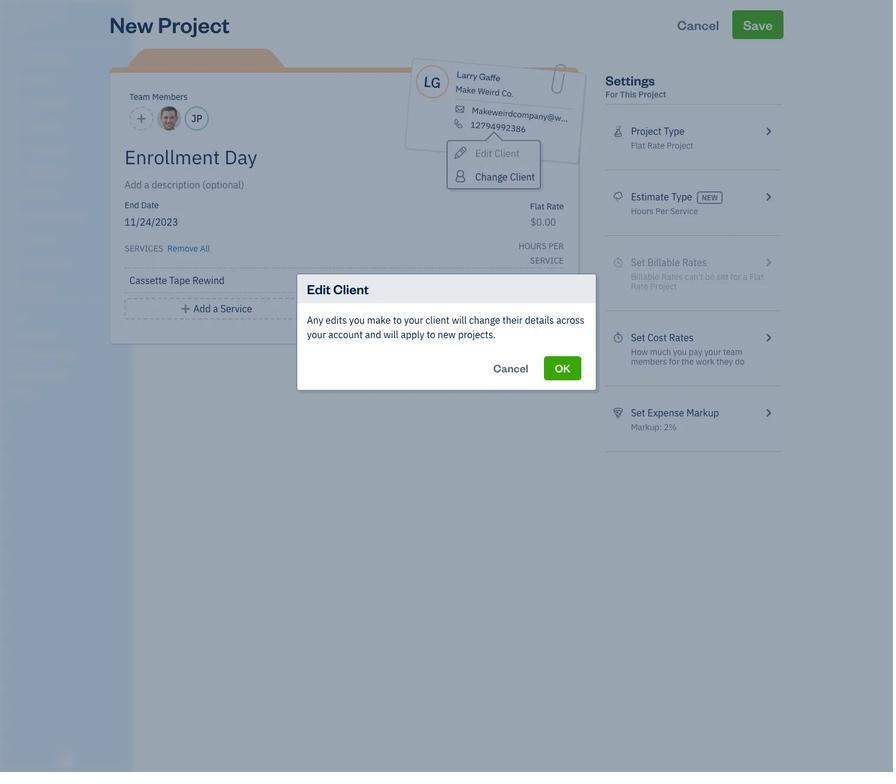 Task type: locate. For each thing, give the bounding box(es) containing it.
1 vertical spatial rate
[[547, 201, 564, 212]]

set for set expense markup
[[631, 407, 645, 419]]

to right make
[[393, 314, 402, 326]]

service inside add a service button
[[220, 303, 252, 315]]

per
[[549, 241, 564, 252]]

will up new
[[452, 314, 467, 326]]

save
[[743, 16, 773, 33]]

1 vertical spatial client
[[510, 171, 535, 183]]

service right a
[[220, 303, 252, 315]]

0 vertical spatial type
[[664, 125, 685, 137]]

1 horizontal spatial cancel button
[[667, 10, 730, 39]]

1 horizontal spatial to
[[427, 328, 436, 340]]

1 horizontal spatial cancel
[[677, 16, 719, 33]]

change client button
[[448, 165, 540, 188]]

0 vertical spatial flat
[[631, 140, 646, 151]]

0 vertical spatial to
[[393, 314, 402, 326]]

1 set from the top
[[631, 332, 645, 344]]

client for 'change client' button
[[510, 171, 535, 183]]

cancel button for save
[[667, 10, 730, 39]]

0 vertical spatial cancel button
[[667, 10, 730, 39]]

your
[[404, 314, 423, 326], [307, 328, 326, 340], [705, 347, 721, 358]]

cancel
[[677, 16, 719, 33], [493, 361, 529, 375]]

change client
[[475, 171, 535, 183]]

cancel inside the edit client dialog
[[493, 361, 529, 375]]

service
[[530, 255, 564, 266]]

1 horizontal spatial flat
[[631, 140, 646, 151]]

type up flat rate project
[[664, 125, 685, 137]]

12794992386
[[470, 119, 527, 135]]

freshbooks image
[[57, 753, 76, 768]]

members
[[631, 356, 667, 367]]

1 horizontal spatial service
[[670, 206, 698, 217]]

make
[[455, 84, 476, 96]]

settings for this project
[[606, 72, 666, 100]]

hours down estimate
[[631, 206, 654, 217]]

end
[[125, 200, 139, 211]]

service for add a service
[[220, 303, 252, 315]]

expenses image
[[613, 406, 624, 420]]

settings image
[[9, 389, 129, 399]]

flat down the project type
[[631, 140, 646, 151]]

markup
[[687, 407, 719, 419]]

timer image
[[8, 213, 22, 225]]

edit up any
[[307, 280, 331, 297]]

will
[[452, 314, 467, 326], [384, 328, 399, 340]]

1 vertical spatial edit
[[307, 280, 331, 297]]

hours up service
[[519, 241, 547, 252]]

hours for estimate type
[[631, 206, 654, 217]]

hours inside hours per service
[[519, 241, 547, 252]]

1 chevronright image from the top
[[763, 124, 774, 138]]

estimates image
[[613, 190, 624, 204]]

you down rates
[[673, 347, 687, 358]]

and
[[365, 328, 381, 340]]

0 vertical spatial you
[[349, 314, 365, 326]]

cancel button
[[667, 10, 730, 39], [483, 356, 539, 380]]

set expense markup
[[631, 407, 719, 419]]

chevronright image for project type
[[763, 124, 774, 138]]

hours per service
[[519, 241, 564, 266]]

hours per service
[[631, 206, 698, 217]]

1 vertical spatial edit client
[[307, 280, 369, 297]]

2 chevronright image from the top
[[763, 190, 774, 204]]

co.
[[501, 88, 514, 99]]

total
[[476, 300, 497, 312]]

change
[[475, 171, 508, 183]]

your inside how much you pay your team members for the work they do
[[705, 347, 721, 358]]

flat up amount (usd) text field
[[530, 201, 545, 212]]

1 vertical spatial will
[[384, 328, 399, 340]]

0 horizontal spatial cancel
[[493, 361, 529, 375]]

0 horizontal spatial you
[[349, 314, 365, 326]]

edit client up the edits
[[307, 280, 369, 297]]

end date
[[125, 200, 159, 211]]

1 vertical spatial cancel
[[493, 361, 529, 375]]

set
[[631, 332, 645, 344], [631, 407, 645, 419]]

0 vertical spatial edit client
[[475, 147, 520, 159]]

any edits you make to your client will change their details across your account and will apply to new projects.
[[307, 314, 585, 340]]

edit
[[475, 147, 492, 159], [307, 280, 331, 297]]

chevronright image for set expense markup
[[763, 406, 774, 420]]

chevronright image for set cost rates
[[763, 331, 774, 345]]

0 horizontal spatial will
[[384, 328, 399, 340]]

account
[[328, 328, 363, 340]]

you
[[349, 314, 365, 326], [673, 347, 687, 358]]

makeweirdcompany@weird.co
[[472, 105, 588, 126]]

1 horizontal spatial edit
[[475, 147, 492, 159]]

cancel for save
[[677, 16, 719, 33]]

service right per
[[670, 206, 698, 217]]

0h 00m text field
[[457, 275, 491, 287]]

1 vertical spatial flat
[[530, 201, 545, 212]]

larry gaffe make weird co.
[[455, 69, 514, 99]]

will right and
[[384, 328, 399, 340]]

1 vertical spatial to
[[427, 328, 436, 340]]

service
[[670, 206, 698, 217], [220, 303, 252, 315]]

set for set cost rates
[[631, 332, 645, 344]]

1 horizontal spatial your
[[404, 314, 423, 326]]

client right change
[[510, 171, 535, 183]]

client up change client
[[494, 147, 520, 159]]

client up the edits
[[333, 280, 369, 297]]

0 horizontal spatial edit
[[307, 280, 331, 297]]

type
[[664, 125, 685, 137], [672, 191, 692, 203]]

1 horizontal spatial rate
[[648, 140, 665, 151]]

0 vertical spatial will
[[452, 314, 467, 326]]

chevronright image for estimate type
[[763, 190, 774, 204]]

add a service button
[[125, 298, 308, 320]]

remove
[[168, 243, 198, 254]]

4 chevronright image from the top
[[763, 406, 774, 420]]

End date in  format text field
[[125, 216, 344, 228]]

edit up change
[[475, 147, 492, 159]]

0 horizontal spatial rate
[[547, 201, 564, 212]]

0 horizontal spatial hours
[[519, 241, 547, 252]]

chevronright image
[[763, 124, 774, 138], [763, 190, 774, 204], [763, 331, 774, 345], [763, 406, 774, 420]]

1 vertical spatial hours
[[519, 241, 547, 252]]

you inside any edits you make to your client will change their details across your account and will apply to new projects.
[[349, 314, 365, 326]]

0 horizontal spatial flat
[[530, 201, 545, 212]]

edit client inside dialog
[[307, 280, 369, 297]]

1 vertical spatial your
[[307, 328, 326, 340]]

your down any
[[307, 328, 326, 340]]

team members image
[[9, 331, 129, 341]]

to
[[393, 314, 402, 326], [427, 328, 436, 340]]

0 vertical spatial client
[[494, 147, 520, 159]]

1 horizontal spatial you
[[673, 347, 687, 358]]

2 horizontal spatial your
[[705, 347, 721, 358]]

0 vertical spatial cancel
[[677, 16, 719, 33]]

0 horizontal spatial cancel button
[[483, 356, 539, 380]]

flat for flat rate
[[530, 201, 545, 212]]

you up account
[[349, 314, 365, 326]]

dashboard image
[[8, 52, 22, 64]]

0 horizontal spatial to
[[393, 314, 402, 326]]

jp
[[191, 113, 202, 125]]

make
[[367, 314, 391, 326]]

set up markup:
[[631, 407, 645, 419]]

larry
[[457, 69, 478, 82]]

0 horizontal spatial your
[[307, 328, 326, 340]]

estimate type
[[631, 191, 692, 203]]

edit client up 'change client' button
[[475, 147, 520, 159]]

your up apply
[[404, 314, 423, 326]]

cassette
[[129, 275, 167, 287]]

the
[[682, 356, 694, 367]]

cancel button left save button
[[667, 10, 730, 39]]

cancel down "projects."
[[493, 361, 529, 375]]

0 vertical spatial edit
[[475, 147, 492, 159]]

team
[[723, 347, 743, 358]]

rate down the project type
[[648, 140, 665, 151]]

cancel left save button
[[677, 16, 719, 33]]

Amount (USD) text field
[[530, 216, 557, 228]]

rate
[[648, 140, 665, 151], [547, 201, 564, 212]]

flat for flat rate project
[[631, 140, 646, 151]]

flat rate
[[530, 201, 564, 212]]

any
[[307, 314, 323, 326]]

1 vertical spatial you
[[673, 347, 687, 358]]

you inside how much you pay your team members for the work they do
[[673, 347, 687, 358]]

0 horizontal spatial service
[[220, 303, 252, 315]]

2 set from the top
[[631, 407, 645, 419]]

rate for flat rate
[[547, 201, 564, 212]]

you for make
[[349, 314, 365, 326]]

edit client inside button
[[475, 147, 520, 159]]

2 vertical spatial your
[[705, 347, 721, 358]]

1 horizontal spatial hours
[[631, 206, 654, 217]]

flat rate project
[[631, 140, 694, 151]]

project type
[[631, 125, 685, 137]]

edit inside button
[[475, 147, 492, 159]]

how
[[631, 347, 648, 358]]

client image
[[8, 75, 22, 87]]

client
[[426, 314, 450, 326]]

1 vertical spatial set
[[631, 407, 645, 419]]

0 vertical spatial set
[[631, 332, 645, 344]]

client
[[494, 147, 520, 159], [510, 171, 535, 183], [333, 280, 369, 297]]

edit client
[[475, 147, 520, 159], [307, 280, 369, 297]]

0 vertical spatial service
[[670, 206, 698, 217]]

you for pay
[[673, 347, 687, 358]]

they
[[717, 356, 733, 367]]

rate up amount (usd) text field
[[547, 201, 564, 212]]

3 chevronright image from the top
[[763, 331, 774, 345]]

cancel button down "projects."
[[483, 356, 539, 380]]

expense
[[648, 407, 685, 419]]

project
[[158, 10, 230, 39], [639, 89, 666, 100], [631, 125, 662, 137], [667, 140, 694, 151]]

new project
[[110, 10, 230, 39]]

gaffe
[[479, 71, 501, 84]]

their
[[503, 314, 523, 326]]

0 horizontal spatial edit client
[[307, 280, 369, 297]]

1 vertical spatial cancel button
[[483, 356, 539, 380]]

0 vertical spatial hours
[[631, 206, 654, 217]]

2 vertical spatial client
[[333, 280, 369, 297]]

type up hours per service
[[672, 191, 692, 203]]

set up how
[[631, 332, 645, 344]]

estimate image
[[8, 98, 22, 110]]

1 vertical spatial type
[[672, 191, 692, 203]]

1 vertical spatial service
[[220, 303, 252, 315]]

hours:
[[500, 300, 528, 312]]

1 horizontal spatial will
[[452, 314, 467, 326]]

1 horizontal spatial edit client
[[475, 147, 520, 159]]

your right pay in the right of the page
[[705, 347, 721, 358]]

0 vertical spatial rate
[[648, 140, 665, 151]]

0 vertical spatial your
[[404, 314, 423, 326]]

to left new
[[427, 328, 436, 340]]

type for project type
[[664, 125, 685, 137]]

plus image
[[180, 302, 191, 316]]



Task type: describe. For each thing, give the bounding box(es) containing it.
invoice image
[[8, 121, 22, 133]]

add
[[193, 303, 211, 315]]

team
[[129, 92, 150, 102]]

2%
[[664, 422, 677, 433]]

lg
[[423, 71, 442, 92]]

this
[[620, 89, 637, 100]]

cost
[[648, 332, 667, 344]]

new
[[110, 10, 154, 39]]

timetracking image
[[613, 331, 624, 345]]

client inside dialog
[[333, 280, 369, 297]]

00m
[[544, 300, 564, 312]]

inc
[[46, 11, 63, 23]]

save button
[[733, 10, 784, 39]]

rates
[[669, 332, 694, 344]]

change
[[469, 314, 500, 326]]

work
[[696, 356, 715, 367]]

turtle inc owner
[[10, 11, 63, 33]]

edits
[[326, 314, 347, 326]]

how much you pay your team members for the work they do
[[631, 347, 745, 367]]

add a service
[[193, 303, 252, 315]]

settings
[[606, 72, 655, 88]]

weird
[[477, 85, 500, 98]]

total hours: 0h 00m
[[476, 300, 564, 312]]

service for hours per service
[[670, 206, 698, 217]]

date
[[141, 200, 159, 211]]

estimate
[[631, 191, 669, 203]]

do
[[735, 356, 745, 367]]

apps image
[[9, 312, 129, 321]]

cancel button for ok
[[483, 356, 539, 380]]

ok button
[[544, 356, 582, 380]]

ok
[[555, 361, 571, 375]]

for
[[606, 89, 618, 100]]

cassette tape rewind
[[129, 275, 225, 287]]

services
[[125, 243, 163, 254]]

0h
[[531, 300, 542, 312]]

remove project service image
[[551, 273, 562, 288]]

main element
[[0, 0, 163, 772]]

for
[[669, 356, 680, 367]]

new
[[702, 193, 718, 202]]

services remove all
[[125, 243, 210, 254]]

owner
[[10, 24, 32, 33]]

details
[[525, 314, 554, 326]]

edit client dialog
[[0, 259, 893, 405]]

team members
[[129, 92, 188, 102]]

remove all button
[[165, 239, 210, 256]]

projects image
[[613, 124, 624, 138]]

project inside settings for this project
[[639, 89, 666, 100]]

hours for services
[[519, 241, 547, 252]]

client for 'edit client' button
[[494, 147, 520, 159]]

tape
[[169, 275, 190, 287]]

all
[[200, 243, 210, 254]]

items and services image
[[9, 350, 129, 360]]

envelope image
[[454, 104, 466, 115]]

chart image
[[8, 258, 22, 270]]

Project Name text field
[[125, 145, 456, 169]]

rate for flat rate project
[[648, 140, 665, 151]]

projects.
[[458, 328, 496, 340]]

type for estimate type
[[672, 191, 692, 203]]

bank connections image
[[9, 370, 129, 379]]

project image
[[8, 190, 22, 202]]

add team member image
[[136, 111, 147, 126]]

set cost rates
[[631, 332, 694, 344]]

report image
[[8, 281, 22, 293]]

per
[[656, 206, 668, 217]]

turtle
[[10, 11, 44, 23]]

across
[[556, 314, 585, 326]]

markup: 2%
[[631, 422, 677, 433]]

Project Description text field
[[125, 178, 456, 192]]

members
[[152, 92, 188, 102]]

edit client button
[[448, 141, 540, 165]]

phone image
[[452, 118, 465, 129]]

new
[[438, 328, 456, 340]]

apply
[[401, 328, 425, 340]]

rewind
[[192, 275, 225, 287]]

edit inside dialog
[[307, 280, 331, 297]]

much
[[650, 347, 671, 358]]

money image
[[8, 235, 22, 247]]

cancel for ok
[[493, 361, 529, 375]]

payment image
[[8, 144, 22, 156]]

pay
[[689, 347, 703, 358]]

markup:
[[631, 422, 662, 433]]

expense image
[[8, 167, 22, 179]]

a
[[213, 303, 218, 315]]



Task type: vqa. For each thing, say whether or not it's contained in the screenshot.
Tax
no



